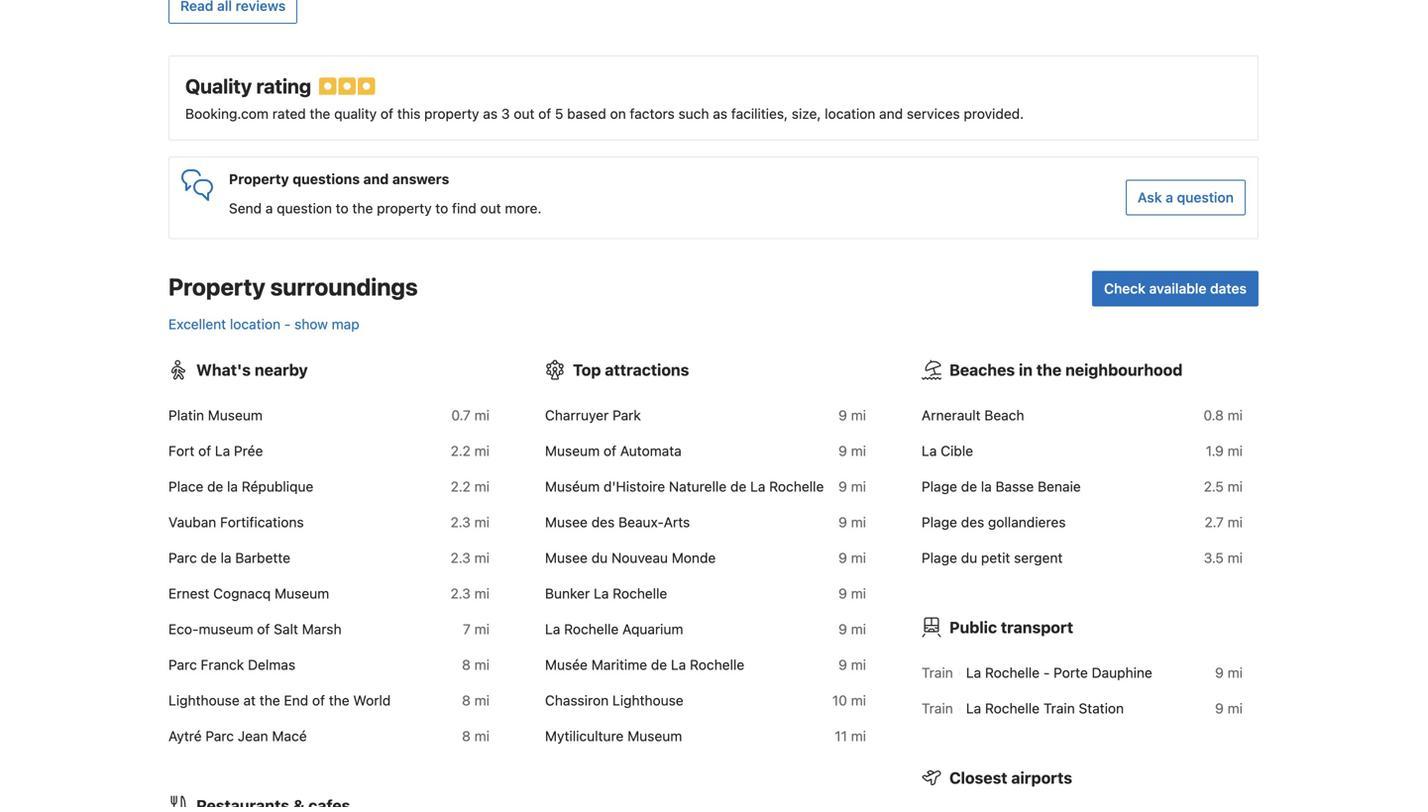 Task type: describe. For each thing, give the bounding box(es) containing it.
musee du nouveau monde
[[545, 550, 716, 566]]

of left 'this'
[[381, 106, 394, 122]]

a for send
[[266, 200, 273, 216]]

provided.
[[964, 106, 1024, 122]]

maritime
[[592, 657, 647, 673]]

9 for muséum d'histoire naturelle de la rochelle
[[839, 479, 847, 495]]

de right naturelle
[[731, 479, 747, 495]]

attractions
[[605, 361, 689, 380]]

franck
[[201, 657, 244, 673]]

vauban
[[169, 514, 216, 531]]

mi for chassiron lighthouse
[[851, 693, 866, 709]]

9 mi for la rochelle aquarium
[[839, 621, 866, 638]]

available
[[1149, 280, 1207, 297]]

3.5
[[1204, 550, 1224, 566]]

property surroundings
[[169, 273, 418, 301]]

delmas
[[248, 657, 295, 673]]

on
[[610, 106, 626, 122]]

park
[[613, 407, 641, 424]]

2.3 mi for la
[[451, 550, 490, 566]]

0.7
[[451, 407, 471, 424]]

factors
[[630, 106, 675, 122]]

more.
[[505, 200, 542, 216]]

property questions and answers
[[229, 171, 449, 187]]

rated
[[272, 106, 306, 122]]

9 mi for museum of automata
[[839, 443, 866, 459]]

plage for plage des gollandieres
[[922, 514, 958, 531]]

7 mi
[[463, 621, 490, 638]]

museum up 'salt'
[[275, 586, 329, 602]]

the left world
[[329, 693, 350, 709]]

9 mi for muséum d'histoire naturelle de la rochelle
[[839, 479, 866, 495]]

marsh
[[302, 621, 342, 638]]

facilities,
[[731, 106, 788, 122]]

la rochelle - porte dauphine
[[966, 665, 1153, 681]]

mi for charruyer park
[[851, 407, 866, 424]]

république
[[242, 479, 314, 495]]

nouveau
[[612, 550, 668, 566]]

excellent location - show map link
[[169, 316, 360, 332]]

museum up prée
[[208, 407, 263, 424]]

end
[[284, 693, 308, 709]]

1 2.3 mi from the top
[[451, 514, 490, 531]]

beach
[[985, 407, 1025, 424]]

arnerault
[[922, 407, 981, 424]]

train down 'la rochelle - porte dauphine'
[[1044, 701, 1075, 717]]

what's nearby
[[196, 361, 308, 380]]

property for property questions and answers
[[229, 171, 289, 187]]

9 mi for bunker la rochelle
[[839, 586, 866, 602]]

du for top
[[592, 550, 608, 566]]

la rochelle train station
[[966, 701, 1124, 717]]

transport
[[1001, 618, 1074, 637]]

9 for museum of automata
[[839, 443, 847, 459]]

the down property questions and answers
[[352, 200, 373, 216]]

la up "musée"
[[545, 621, 560, 638]]

9 for la rochelle aquarium
[[839, 621, 847, 638]]

la right naturelle
[[750, 479, 766, 495]]

map
[[332, 316, 360, 332]]

chassiron
[[545, 693, 609, 709]]

dauphine
[[1092, 665, 1153, 681]]

porte
[[1054, 665, 1088, 681]]

a for ask
[[1166, 190, 1174, 206]]

platin museum
[[169, 407, 263, 424]]

show
[[295, 316, 328, 332]]

rochelle down 'bunker la rochelle'
[[564, 621, 619, 638]]

train for la rochelle - porte dauphine
[[922, 665, 953, 681]]

2.2 for fort of la prée
[[451, 443, 471, 459]]

mi for vauban fortifications
[[474, 514, 490, 531]]

muséum d'histoire naturelle de la rochelle
[[545, 479, 824, 495]]

petit
[[981, 550, 1011, 566]]

fortifications
[[220, 514, 304, 531]]

macé
[[272, 728, 307, 745]]

0.7 mi
[[451, 407, 490, 424]]

platin
[[169, 407, 204, 424]]

1 vertical spatial out
[[480, 200, 501, 216]]

mi for lighthouse at the end of the world
[[474, 693, 490, 709]]

eco-
[[169, 621, 199, 638]]

naturelle
[[669, 479, 727, 495]]

mi for mytiliculture museum
[[851, 728, 866, 745]]

benaie
[[1038, 479, 1081, 495]]

0 vertical spatial property
[[424, 106, 479, 122]]

check available dates button
[[1092, 271, 1259, 307]]

10 mi
[[833, 693, 866, 709]]

neighbourhood
[[1066, 361, 1183, 380]]

parc for parc de la barbette
[[169, 550, 197, 566]]

closest
[[950, 769, 1008, 788]]

mi for plage des gollandieres
[[1228, 514, 1243, 531]]

musee for musee du nouveau monde
[[545, 550, 588, 566]]

at
[[243, 693, 256, 709]]

plage for plage du petit sergent
[[922, 550, 958, 566]]

parc for parc franck delmas
[[169, 657, 197, 673]]

9 for musée maritime de la rochelle
[[839, 657, 847, 673]]

la rochelle aquarium
[[545, 621, 683, 638]]

ask
[[1138, 190, 1162, 206]]

mi for plage du petit sergent
[[1228, 550, 1243, 566]]

size,
[[792, 106, 821, 122]]

the for lighthouse at the end of the world
[[260, 693, 280, 709]]

10
[[833, 693, 847, 709]]

of left 'salt'
[[257, 621, 270, 638]]

1 horizontal spatial and
[[879, 106, 903, 122]]

find
[[452, 200, 477, 216]]

9 mi for musee du nouveau monde
[[839, 550, 866, 566]]

la left prée
[[215, 443, 230, 459]]

mi for musee du nouveau monde
[[851, 550, 866, 566]]

muséum
[[545, 479, 600, 495]]

mi for place de la république
[[474, 479, 490, 495]]

bunker la rochelle
[[545, 586, 667, 602]]

museum of automata
[[545, 443, 682, 459]]

question for ask
[[1177, 190, 1234, 206]]

arts
[[664, 514, 690, 531]]

rating
[[256, 74, 311, 98]]

eco-museum of salt marsh
[[169, 621, 342, 638]]

2.7
[[1205, 514, 1224, 531]]

mi for museum of automata
[[851, 443, 866, 459]]

quality
[[185, 74, 252, 98]]

barbette
[[235, 550, 290, 566]]

rochelle down nouveau
[[613, 586, 667, 602]]

des for top
[[592, 514, 615, 531]]

de for plage de la basse benaie
[[961, 479, 977, 495]]

9 for charruyer park
[[839, 407, 847, 424]]

8 for end
[[462, 693, 471, 709]]

quality rating
[[185, 74, 311, 98]]

rochelle down 'la rochelle - porte dauphine'
[[985, 701, 1040, 717]]

mi for muséum d'histoire naturelle de la rochelle
[[851, 479, 866, 495]]

public
[[950, 618, 997, 637]]

11
[[835, 728, 847, 745]]

musee des beaux-arts
[[545, 514, 690, 531]]

d'histoire
[[604, 479, 665, 495]]

fort
[[169, 443, 195, 459]]

place
[[169, 479, 203, 495]]

11 mi
[[835, 728, 866, 745]]

send
[[229, 200, 262, 216]]

de down aquarium
[[651, 657, 667, 673]]

8 mi for end
[[462, 693, 490, 709]]

mytiliculture
[[545, 728, 624, 745]]

aytré
[[169, 728, 202, 745]]

world
[[353, 693, 391, 709]]

la up closest
[[966, 701, 982, 717]]

2.5 mi
[[1204, 479, 1243, 495]]



Task type: vqa. For each thing, say whether or not it's contained in the screenshot.


Task type: locate. For each thing, give the bounding box(es) containing it.
services
[[907, 106, 960, 122]]

mi for arnerault beach
[[1228, 407, 1243, 424]]

2.3 for vauban fortifications
[[451, 514, 471, 531]]

1 horizontal spatial a
[[1166, 190, 1174, 206]]

mi for la rochelle aquarium
[[851, 621, 866, 638]]

and left services
[[879, 106, 903, 122]]

museum down chassiron lighthouse
[[628, 728, 682, 745]]

plage for plage de la basse benaie
[[922, 479, 958, 495]]

location up what's nearby
[[230, 316, 281, 332]]

9 mi for charruyer park
[[839, 407, 866, 424]]

1 horizontal spatial question
[[1177, 190, 1234, 206]]

la
[[215, 443, 230, 459], [922, 443, 937, 459], [750, 479, 766, 495], [594, 586, 609, 602], [545, 621, 560, 638], [671, 657, 686, 673], [966, 665, 982, 681], [966, 701, 982, 717]]

0 vertical spatial 2.3
[[451, 514, 471, 531]]

beaux-
[[619, 514, 664, 531]]

check
[[1104, 280, 1146, 297]]

aquarium
[[623, 621, 683, 638]]

2 8 mi from the top
[[462, 693, 490, 709]]

top
[[573, 361, 601, 380]]

2 8 from the top
[[462, 693, 471, 709]]

property for property surroundings
[[169, 273, 265, 301]]

top attractions
[[573, 361, 689, 380]]

0 vertical spatial 8
[[462, 657, 471, 673]]

the
[[310, 106, 330, 122], [352, 200, 373, 216], [1037, 361, 1062, 380], [260, 693, 280, 709], [329, 693, 350, 709]]

1 plage from the top
[[922, 479, 958, 495]]

2 vertical spatial 2.3 mi
[[451, 586, 490, 602]]

questions
[[293, 171, 360, 187]]

1 musee from the top
[[545, 514, 588, 531]]

this
[[397, 106, 421, 122]]

the right at
[[260, 693, 280, 709]]

mi for eco-museum of salt marsh
[[474, 621, 490, 638]]

as left 3
[[483, 106, 498, 122]]

question
[[1177, 190, 1234, 206], [277, 200, 332, 216]]

to
[[336, 200, 349, 216], [436, 200, 448, 216]]

la down aquarium
[[671, 657, 686, 673]]

musee up bunker
[[545, 550, 588, 566]]

lighthouse at the end of the world
[[169, 693, 391, 709]]

2 to from the left
[[436, 200, 448, 216]]

train
[[922, 665, 953, 681], [922, 701, 953, 717], [1044, 701, 1075, 717]]

property
[[424, 106, 479, 122], [377, 200, 432, 216]]

2.3 for ernest cognacq museum
[[451, 586, 471, 602]]

des
[[592, 514, 615, 531], [961, 514, 985, 531]]

la cible
[[922, 443, 973, 459]]

du up 'bunker la rochelle'
[[592, 550, 608, 566]]

2.3
[[451, 514, 471, 531], [451, 550, 471, 566], [451, 586, 471, 602]]

the right the rated
[[310, 106, 330, 122]]

1 horizontal spatial as
[[713, 106, 728, 122]]

9 for musee du nouveau monde
[[839, 550, 847, 566]]

2.3 for parc de la barbette
[[451, 550, 471, 566]]

3 2.3 mi from the top
[[451, 586, 490, 602]]

to down property questions and answers
[[336, 200, 349, 216]]

1 lighthouse from the left
[[169, 693, 240, 709]]

dates
[[1210, 280, 1247, 297]]

2.2 mi for fort of la prée
[[451, 443, 490, 459]]

0 vertical spatial location
[[825, 106, 876, 122]]

based
[[567, 106, 606, 122]]

mi for parc franck delmas
[[474, 657, 490, 673]]

2 plage from the top
[[922, 514, 958, 531]]

parc franck delmas
[[169, 657, 295, 673]]

charruyer park
[[545, 407, 641, 424]]

1 horizontal spatial lighthouse
[[613, 693, 684, 709]]

0 vertical spatial musee
[[545, 514, 588, 531]]

plage up "plage du petit sergent"
[[922, 514, 958, 531]]

the for beaches in the neighbourhood
[[1037, 361, 1062, 380]]

musée
[[545, 657, 588, 673]]

3 2.3 from the top
[[451, 586, 471, 602]]

des left beaux-
[[592, 514, 615, 531]]

0 horizontal spatial question
[[277, 200, 332, 216]]

out right 3
[[514, 106, 535, 122]]

beaches
[[950, 361, 1015, 380]]

5
[[555, 106, 564, 122]]

0 vertical spatial out
[[514, 106, 535, 122]]

question for send
[[277, 200, 332, 216]]

9 mi for musée maritime de la rochelle
[[839, 657, 866, 673]]

0 horizontal spatial lighthouse
[[169, 693, 240, 709]]

to left 'find'
[[436, 200, 448, 216]]

2 vertical spatial 2.3
[[451, 586, 471, 602]]

1 8 mi from the top
[[462, 657, 490, 673]]

mi for fort of la prée
[[474, 443, 490, 459]]

du
[[592, 550, 608, 566], [961, 550, 978, 566]]

2.2 mi for place de la république
[[451, 479, 490, 495]]

rochelle right maritime
[[690, 657, 745, 673]]

train for la rochelle train station
[[922, 701, 953, 717]]

and up send a question to the property to find out more.
[[363, 171, 389, 187]]

a right send on the top left of page
[[266, 200, 273, 216]]

1 vertical spatial location
[[230, 316, 281, 332]]

la
[[227, 479, 238, 495], [981, 479, 992, 495], [221, 550, 232, 566]]

ernest cognacq museum
[[169, 586, 329, 602]]

- for show
[[284, 316, 291, 332]]

de for place de la république
[[207, 479, 223, 495]]

mi for plage de la basse benaie
[[1228, 479, 1243, 495]]

2 2.3 mi from the top
[[451, 550, 490, 566]]

1 vertical spatial parc
[[169, 657, 197, 673]]

property up excellent on the left
[[169, 273, 265, 301]]

0 vertical spatial 2.2
[[451, 443, 471, 459]]

7
[[463, 621, 471, 638]]

la left the barbette
[[221, 550, 232, 566]]

of down park
[[604, 443, 617, 459]]

1 2.2 from the top
[[451, 443, 471, 459]]

musée maritime de la rochelle
[[545, 657, 745, 673]]

3 8 mi from the top
[[462, 728, 490, 745]]

2 des from the left
[[961, 514, 985, 531]]

question down the questions
[[277, 200, 332, 216]]

la left basse
[[981, 479, 992, 495]]

a right 'ask'
[[1166, 190, 1174, 206]]

rochelle right naturelle
[[769, 479, 824, 495]]

8
[[462, 657, 471, 673], [462, 693, 471, 709], [462, 728, 471, 745]]

send a question to the property to find out more.
[[229, 200, 542, 216]]

mi for aytré parc jean macé
[[474, 728, 490, 745]]

property right 'this'
[[424, 106, 479, 122]]

and
[[879, 106, 903, 122], [363, 171, 389, 187]]

question inside the ask a question button
[[1177, 190, 1234, 206]]

mi for ernest cognacq museum
[[474, 586, 490, 602]]

ask a question button
[[1126, 180, 1246, 216]]

du for beaches
[[961, 550, 978, 566]]

2 as from the left
[[713, 106, 728, 122]]

1 to from the left
[[336, 200, 349, 216]]

automata
[[620, 443, 682, 459]]

la for what's
[[227, 479, 238, 495]]

arnerault beach
[[922, 407, 1025, 424]]

check available dates
[[1104, 280, 1247, 297]]

question right 'ask'
[[1177, 190, 1234, 206]]

of right end
[[312, 693, 325, 709]]

lighthouse down the musée maritime de la rochelle
[[613, 693, 684, 709]]

0 vertical spatial 8 mi
[[462, 657, 490, 673]]

1 vertical spatial 8
[[462, 693, 471, 709]]

2 vertical spatial 8 mi
[[462, 728, 490, 745]]

de down cible
[[961, 479, 977, 495]]

parc left jean
[[206, 728, 234, 745]]

a inside button
[[1166, 190, 1174, 206]]

museum up the muséum
[[545, 443, 600, 459]]

2 du from the left
[[961, 550, 978, 566]]

cible
[[941, 443, 973, 459]]

ask a question
[[1138, 190, 1234, 206]]

0 horizontal spatial a
[[266, 200, 273, 216]]

0 horizontal spatial to
[[336, 200, 349, 216]]

1.9
[[1206, 443, 1224, 459]]

the right the in
[[1037, 361, 1062, 380]]

property down answers
[[377, 200, 432, 216]]

3
[[501, 106, 510, 122]]

2 vertical spatial 8
[[462, 728, 471, 745]]

1 horizontal spatial des
[[961, 514, 985, 531]]

2.2
[[451, 443, 471, 459], [451, 479, 471, 495]]

2 vertical spatial parc
[[206, 728, 234, 745]]

- for porte
[[1044, 665, 1050, 681]]

as right 'such' at the left top of the page
[[713, 106, 728, 122]]

parc
[[169, 550, 197, 566], [169, 657, 197, 673], [206, 728, 234, 745]]

monde
[[672, 550, 716, 566]]

3.5 mi
[[1204, 550, 1243, 566]]

1 du from the left
[[592, 550, 608, 566]]

location right size,
[[825, 106, 876, 122]]

plage des gollandieres
[[922, 514, 1066, 531]]

the for booking.com rated the quality of this property as 3 out of 5 based on factors such as facilities, size, location and services provided.
[[310, 106, 330, 122]]

0 vertical spatial property
[[229, 171, 289, 187]]

mi for parc de la barbette
[[474, 550, 490, 566]]

0 horizontal spatial location
[[230, 316, 281, 332]]

1 2.2 mi from the top
[[451, 443, 490, 459]]

2.3 mi
[[451, 514, 490, 531], [451, 550, 490, 566], [451, 586, 490, 602]]

2 vertical spatial plage
[[922, 550, 958, 566]]

0 horizontal spatial des
[[592, 514, 615, 531]]

cognacq
[[213, 586, 271, 602]]

quality
[[334, 106, 377, 122]]

prée
[[234, 443, 263, 459]]

2 2.2 mi from the top
[[451, 479, 490, 495]]

parc down eco-
[[169, 657, 197, 673]]

9 for bunker la rochelle
[[839, 586, 847, 602]]

de
[[207, 479, 223, 495], [731, 479, 747, 495], [961, 479, 977, 495], [201, 550, 217, 566], [651, 657, 667, 673]]

mi for platin museum
[[474, 407, 490, 424]]

rochelle down public transport
[[985, 665, 1040, 681]]

of right fort
[[198, 443, 211, 459]]

mi for musée maritime de la rochelle
[[851, 657, 866, 673]]

gollandieres
[[988, 514, 1066, 531]]

excellent location - show map
[[169, 316, 360, 332]]

3 8 from the top
[[462, 728, 471, 745]]

surroundings
[[270, 273, 418, 301]]

9 mi for musee des beaux-arts
[[839, 514, 866, 531]]

1 vertical spatial musee
[[545, 550, 588, 566]]

0 horizontal spatial -
[[284, 316, 291, 332]]

plage down la cible
[[922, 479, 958, 495]]

parc up ernest
[[169, 550, 197, 566]]

1 vertical spatial -
[[1044, 665, 1050, 681]]

9 for musee des beaux-arts
[[839, 514, 847, 531]]

lighthouse down the franck
[[169, 693, 240, 709]]

aytré parc jean macé
[[169, 728, 307, 745]]

0 vertical spatial 2.2 mi
[[451, 443, 490, 459]]

out right 'find'
[[480, 200, 501, 216]]

1 vertical spatial property
[[169, 273, 265, 301]]

8 for macé
[[462, 728, 471, 745]]

0 horizontal spatial and
[[363, 171, 389, 187]]

plage left petit
[[922, 550, 958, 566]]

1 vertical spatial and
[[363, 171, 389, 187]]

bunker
[[545, 586, 590, 602]]

1 vertical spatial 8 mi
[[462, 693, 490, 709]]

la for beaches
[[981, 479, 992, 495]]

1 des from the left
[[592, 514, 615, 531]]

mi
[[474, 407, 490, 424], [851, 407, 866, 424], [1228, 407, 1243, 424], [474, 443, 490, 459], [851, 443, 866, 459], [1228, 443, 1243, 459], [474, 479, 490, 495], [851, 479, 866, 495], [1228, 479, 1243, 495], [474, 514, 490, 531], [851, 514, 866, 531], [1228, 514, 1243, 531], [474, 550, 490, 566], [851, 550, 866, 566], [1228, 550, 1243, 566], [474, 586, 490, 602], [851, 586, 866, 602], [474, 621, 490, 638], [851, 621, 866, 638], [474, 657, 490, 673], [851, 657, 866, 673], [1228, 665, 1243, 681], [474, 693, 490, 709], [851, 693, 866, 709], [1228, 701, 1243, 717], [474, 728, 490, 745], [851, 728, 866, 745]]

de down vauban
[[201, 550, 217, 566]]

0.8
[[1204, 407, 1224, 424]]

mi for musee des beaux-arts
[[851, 514, 866, 531]]

2.2 for place de la république
[[451, 479, 471, 495]]

2.3 mi for museum
[[451, 586, 490, 602]]

1 2.3 from the top
[[451, 514, 471, 531]]

1 horizontal spatial location
[[825, 106, 876, 122]]

0 vertical spatial parc
[[169, 550, 197, 566]]

property
[[229, 171, 289, 187], [169, 273, 265, 301]]

1 horizontal spatial out
[[514, 106, 535, 122]]

8 mi for macé
[[462, 728, 490, 745]]

0 vertical spatial and
[[879, 106, 903, 122]]

-
[[284, 316, 291, 332], [1044, 665, 1050, 681]]

de for parc de la barbette
[[201, 550, 217, 566]]

musee down the muséum
[[545, 514, 588, 531]]

train down the public
[[922, 665, 953, 681]]

ernest
[[169, 586, 210, 602]]

2 lighthouse from the left
[[613, 693, 684, 709]]

1 horizontal spatial du
[[961, 550, 978, 566]]

1 horizontal spatial -
[[1044, 665, 1050, 681]]

la down the public
[[966, 665, 982, 681]]

1 vertical spatial 2.3
[[451, 550, 471, 566]]

1 vertical spatial property
[[377, 200, 432, 216]]

of left 5
[[538, 106, 551, 122]]

de right 'place'
[[207, 479, 223, 495]]

basse
[[996, 479, 1034, 495]]

1 as from the left
[[483, 106, 498, 122]]

1 vertical spatial 2.3 mi
[[451, 550, 490, 566]]

answers
[[392, 171, 449, 187]]

musee for musee des beaux-arts
[[545, 514, 588, 531]]

0 vertical spatial -
[[284, 316, 291, 332]]

- left porte
[[1044, 665, 1050, 681]]

0 vertical spatial 2.3 mi
[[451, 514, 490, 531]]

train up closest
[[922, 701, 953, 717]]

8 mi
[[462, 657, 490, 673], [462, 693, 490, 709], [462, 728, 490, 745]]

1 horizontal spatial to
[[436, 200, 448, 216]]

fort of la prée
[[169, 443, 263, 459]]

la left cible
[[922, 443, 937, 459]]

2 2.3 from the top
[[451, 550, 471, 566]]

such
[[679, 106, 709, 122]]

mi for bunker la rochelle
[[851, 586, 866, 602]]

0 horizontal spatial out
[[480, 200, 501, 216]]

du left petit
[[961, 550, 978, 566]]

mi for la cible
[[1228, 443, 1243, 459]]

excellent
[[169, 316, 226, 332]]

3 plage from the top
[[922, 550, 958, 566]]

2 musee from the top
[[545, 550, 588, 566]]

1 8 from the top
[[462, 657, 471, 673]]

0 horizontal spatial du
[[592, 550, 608, 566]]

des up "plage du petit sergent"
[[961, 514, 985, 531]]

- left show
[[284, 316, 291, 332]]

9
[[839, 407, 847, 424], [839, 443, 847, 459], [839, 479, 847, 495], [839, 514, 847, 531], [839, 550, 847, 566], [839, 586, 847, 602], [839, 621, 847, 638], [839, 657, 847, 673], [1215, 665, 1224, 681], [1215, 701, 1224, 717]]

la up vauban fortifications
[[227, 479, 238, 495]]

0 horizontal spatial as
[[483, 106, 498, 122]]

1 vertical spatial 2.2
[[451, 479, 471, 495]]

property up send on the top left of page
[[229, 171, 289, 187]]

1 vertical spatial plage
[[922, 514, 958, 531]]

0 vertical spatial plage
[[922, 479, 958, 495]]

1.9 mi
[[1206, 443, 1243, 459]]

la right bunker
[[594, 586, 609, 602]]

booking.com
[[185, 106, 269, 122]]

2 2.2 from the top
[[451, 479, 471, 495]]

place de la république
[[169, 479, 314, 495]]

chassiron lighthouse
[[545, 693, 684, 709]]

des for beaches
[[961, 514, 985, 531]]

public transport
[[950, 618, 1074, 637]]

1 vertical spatial 2.2 mi
[[451, 479, 490, 495]]



